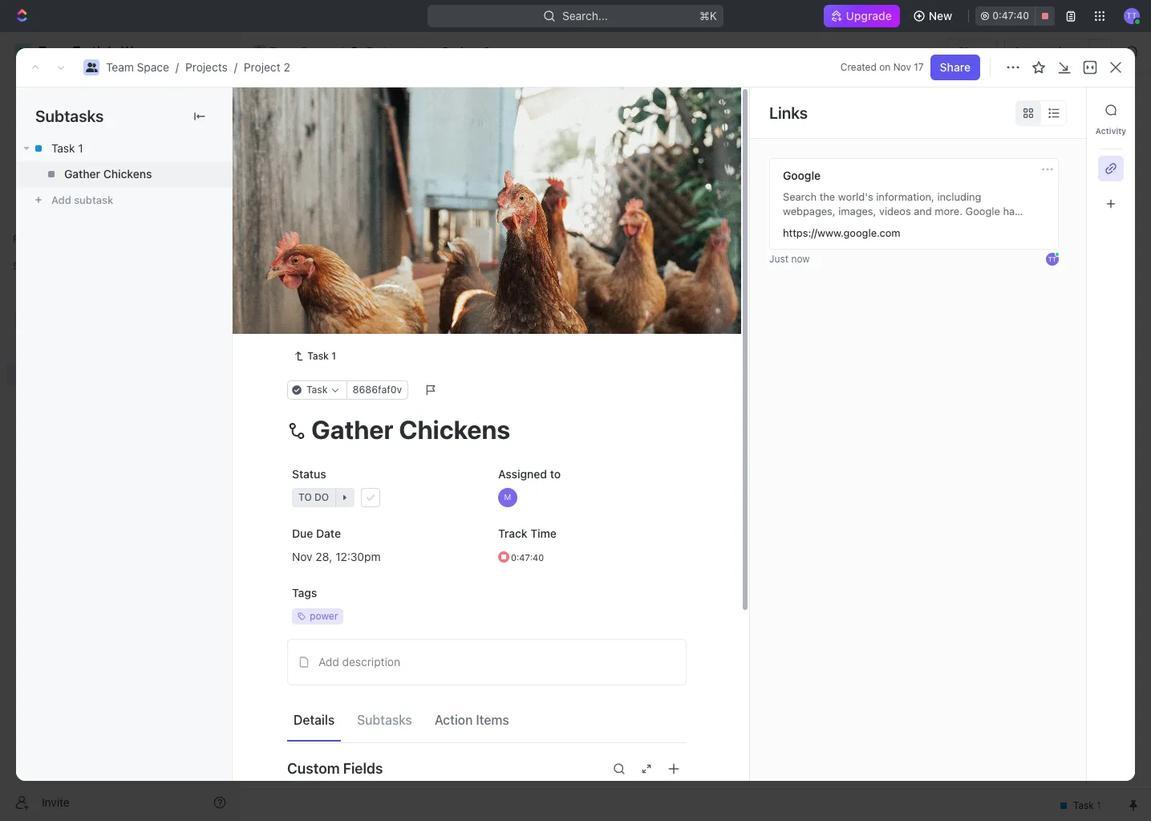Task type: locate. For each thing, give the bounding box(es) containing it.
1 horizontal spatial nov
[[894, 61, 912, 73]]

1 vertical spatial project
[[244, 60, 281, 74]]

0 vertical spatial subtasks
[[35, 107, 104, 125]]

add description button
[[293, 649, 681, 675]]

change cover button
[[594, 302, 686, 327]]

subtasks down the home
[[35, 107, 104, 125]]

search...
[[563, 9, 608, 22]]

add task up customize
[[1036, 103, 1084, 116]]

1 vertical spatial share
[[941, 60, 971, 74]]

share button
[[949, 39, 999, 64], [931, 55, 981, 80]]

0 vertical spatial projects
[[367, 44, 409, 58]]

subtasks button
[[351, 706, 419, 735]]

to inside google search the world's information, including webpages, images, videos and more. google has many special features to help you find exactly what you're looking for.
[[892, 219, 902, 232]]

0 horizontal spatial team
[[106, 60, 134, 74]]

to
[[892, 219, 902, 232], [298, 380, 311, 392], [550, 467, 561, 481], [299, 491, 312, 503]]

calendar link
[[406, 144, 457, 167]]

1
[[78, 141, 83, 155], [351, 279, 356, 293], [375, 279, 379, 291], [376, 307, 381, 319], [332, 350, 336, 362]]

you
[[929, 219, 946, 232]]

google up exactly
[[966, 205, 1001, 218]]

1 vertical spatial 1 button
[[361, 306, 383, 322]]

0 horizontal spatial google
[[783, 169, 821, 182]]

upgrade link
[[824, 5, 900, 27]]

1 vertical spatial nov
[[292, 549, 313, 563]]

1 horizontal spatial add task button
[[412, 223, 480, 242]]

0 horizontal spatial project 2
[[279, 96, 374, 122]]

links
[[770, 103, 808, 122]]

Search tasks... text field
[[952, 182, 1113, 206]]

0:47:40 inside button
[[993, 10, 1030, 22]]

0 horizontal spatial hide
[[833, 188, 855, 200]]

0:47:40 inside dropdown button
[[511, 552, 544, 562]]

0 horizontal spatial search
[[783, 190, 817, 203]]

google
[[783, 169, 821, 182], [966, 205, 1001, 218]]

find
[[949, 219, 968, 232]]

0:47:40 for 0:47:40 dropdown button
[[511, 552, 544, 562]]

subtasks up fields
[[357, 713, 412, 728]]

search button
[[877, 144, 939, 167]]

tags power
[[292, 586, 338, 622]]

1 vertical spatial search
[[783, 190, 817, 203]]

0 vertical spatial project
[[443, 44, 481, 58]]

hide button
[[943, 144, 991, 167]]

1 vertical spatial to do
[[299, 491, 329, 503]]

to do left 8686faf0v on the top of page
[[298, 380, 328, 392]]

2 vertical spatial add task
[[323, 334, 371, 348]]

add down the dashboards
[[51, 193, 71, 206]]

1 vertical spatial projects
[[185, 60, 228, 74]]

0 vertical spatial space
[[301, 44, 333, 58]]

customize
[[1015, 148, 1072, 162]]

add left 'description'
[[319, 655, 339, 669]]

home link
[[6, 78, 233, 104]]

power
[[310, 610, 338, 622]]

1 horizontal spatial 0:47:40
[[993, 10, 1030, 22]]

1 vertical spatial team
[[106, 60, 134, 74]]

created on nov 17
[[841, 61, 924, 73]]

tt
[[1127, 11, 1138, 20], [1049, 255, 1057, 263]]

for.
[[881, 234, 897, 246]]

to inside dropdown button
[[299, 491, 312, 503]]

add up customize
[[1036, 103, 1057, 116]]

automations
[[1014, 44, 1081, 58]]

user group image inside sidebar navigation
[[16, 315, 28, 324]]

inbox link
[[6, 105, 233, 131]]

to do inside dropdown button
[[299, 491, 329, 503]]

do
[[314, 380, 328, 392], [315, 491, 329, 503]]

tt inside task sidebar content section
[[1049, 255, 1057, 263]]

2 vertical spatial project
[[279, 96, 351, 122]]

to do
[[298, 380, 328, 392], [299, 491, 329, 503]]

search up webpages,
[[783, 190, 817, 203]]

https://www.google.com
[[783, 226, 901, 239]]

1 vertical spatial do
[[315, 491, 329, 503]]

⌘k
[[700, 9, 718, 22]]

fields
[[343, 760, 383, 777]]

team space link
[[250, 42, 337, 61], [106, 60, 169, 74]]

more.
[[935, 205, 963, 218]]

1 vertical spatial subtasks
[[357, 713, 412, 728]]

1 horizontal spatial task 1 link
[[287, 347, 343, 366]]

1 vertical spatial add task
[[431, 226, 474, 238]]

0 horizontal spatial tt
[[1049, 255, 1057, 263]]

nov left 28
[[292, 549, 313, 563]]

new button
[[907, 3, 963, 29]]

1 vertical spatial space
[[137, 60, 169, 74]]

do down the status
[[315, 491, 329, 503]]

1 vertical spatial task 1
[[323, 279, 356, 293]]

share down new button
[[959, 44, 989, 58]]

task 1 up task dropdown button
[[308, 350, 336, 362]]

user group image
[[85, 63, 98, 72], [16, 315, 28, 324]]

user group image down the spaces
[[16, 315, 28, 324]]

hide up including
[[962, 148, 986, 162]]

task 1 link up task dropdown button
[[287, 347, 343, 366]]

0 vertical spatial share
[[959, 44, 989, 58]]

projects
[[367, 44, 409, 58], [185, 60, 228, 74]]

0:47:40 for 0:47:40 button
[[993, 10, 1030, 22]]

details button
[[287, 706, 341, 735]]

0 horizontal spatial nov
[[292, 549, 313, 563]]

0 horizontal spatial team space link
[[106, 60, 169, 74]]

add
[[1036, 103, 1057, 116], [51, 193, 71, 206], [431, 226, 450, 238], [323, 334, 344, 348], [319, 655, 339, 669]]

0 vertical spatial tt
[[1127, 11, 1138, 20]]

1 vertical spatial add task button
[[412, 223, 480, 242]]

/
[[340, 44, 344, 58], [416, 44, 420, 58], [176, 60, 179, 74], [234, 60, 238, 74]]

2 vertical spatial task 1
[[308, 350, 336, 362]]

task 1 link
[[16, 136, 232, 161], [287, 347, 343, 366]]

task 1 up the dashboards
[[51, 141, 83, 155]]

1 horizontal spatial search
[[897, 148, 935, 162]]

task sidebar content section
[[747, 87, 1087, 781]]

share button down new
[[949, 39, 999, 64]]

user group image
[[255, 47, 265, 55]]

share
[[959, 44, 989, 58], [941, 60, 971, 74]]

1 horizontal spatial team space link
[[250, 42, 337, 61]]

to do down the status
[[299, 491, 329, 503]]

1 horizontal spatial tt
[[1127, 11, 1138, 20]]

google up the at right top
[[783, 169, 821, 182]]

task 1 link up chickens
[[16, 136, 232, 161]]

0 vertical spatial search
[[897, 148, 935, 162]]

hide up images,
[[833, 188, 855, 200]]

0:47:40 up automations
[[993, 10, 1030, 22]]

items
[[476, 713, 509, 728]]

search up information,
[[897, 148, 935, 162]]

hide button
[[827, 185, 861, 204]]

0 horizontal spatial user group image
[[16, 315, 28, 324]]

0 vertical spatial 1 button
[[359, 278, 382, 294]]

add down task 2
[[323, 334, 344, 348]]

0:47:40 down track time
[[511, 552, 544, 562]]

0 horizontal spatial project 2 link
[[244, 60, 290, 74]]

progress
[[310, 226, 363, 238]]

1 horizontal spatial hide
[[962, 148, 986, 162]]

add task button down task 2
[[316, 332, 377, 352]]

1 vertical spatial 0:47:40
[[511, 552, 544, 562]]

0 vertical spatial user group image
[[85, 63, 98, 72]]

track
[[498, 526, 528, 540]]

m button
[[494, 483, 687, 512]]

8686faf0v button
[[346, 380, 409, 400]]

1 vertical spatial tt
[[1049, 255, 1057, 263]]

hide
[[962, 148, 986, 162], [833, 188, 855, 200]]

add task down task 2
[[323, 334, 371, 348]]

add task button
[[1026, 97, 1094, 123], [412, 223, 480, 242], [316, 332, 377, 352]]

space up 'home' link
[[137, 60, 169, 74]]

space for team space / projects / project 2
[[137, 60, 169, 74]]

information,
[[877, 190, 935, 203]]

1 horizontal spatial project 2
[[443, 44, 490, 58]]

tree inside sidebar navigation
[[6, 279, 233, 496]]

add task button up customize
[[1026, 97, 1094, 123]]

help
[[905, 219, 926, 232]]

share for share button underneath new
[[959, 44, 989, 58]]

0 vertical spatial project 2
[[443, 44, 490, 58]]

project
[[443, 44, 481, 58], [244, 60, 281, 74], [279, 96, 351, 122]]

exactly
[[971, 219, 1005, 232]]

add task button down 'calendar' link
[[412, 223, 480, 242]]

share right 17
[[941, 60, 971, 74]]

search inside google search the world's information, including webpages, images, videos and more. google has many special features to help you find exactly what you're looking for.
[[783, 190, 817, 203]]

0 horizontal spatial task 1 link
[[16, 136, 232, 161]]

team up 'home' link
[[106, 60, 134, 74]]

1 horizontal spatial projects
[[367, 44, 409, 58]]

custom fields button
[[287, 750, 687, 788]]

add task down calendar at the left
[[431, 226, 474, 238]]

0 horizontal spatial 0:47:40
[[511, 552, 544, 562]]

team right user group image
[[270, 44, 298, 58]]

0 vertical spatial task 1 link
[[16, 136, 232, 161]]

table
[[487, 148, 515, 162]]

nov left 17
[[894, 61, 912, 73]]

0 vertical spatial 0:47:40
[[993, 10, 1030, 22]]

search
[[897, 148, 935, 162], [783, 190, 817, 203]]

1 button right task 2
[[361, 306, 383, 322]]

to down videos
[[892, 219, 902, 232]]

1 horizontal spatial user group image
[[85, 63, 98, 72]]

0 vertical spatial google
[[783, 169, 821, 182]]

0 vertical spatial add task button
[[1026, 97, 1094, 123]]

in
[[298, 226, 308, 238]]

1 button
[[359, 278, 382, 294], [361, 306, 383, 322]]

1 button down progress
[[359, 278, 382, 294]]

0 horizontal spatial add task button
[[316, 332, 377, 352]]

0 horizontal spatial space
[[137, 60, 169, 74]]

1 vertical spatial hide
[[833, 188, 855, 200]]

nov
[[894, 61, 912, 73], [292, 549, 313, 563]]

assigned
[[498, 467, 547, 481]]

assigned to
[[498, 467, 561, 481]]

tags
[[292, 586, 317, 600]]

1 horizontal spatial subtasks
[[357, 713, 412, 728]]

task 1
[[51, 141, 83, 155], [323, 279, 356, 293], [308, 350, 336, 362]]

due
[[292, 526, 313, 540]]

user group image up 'home' link
[[85, 63, 98, 72]]

subtasks inside button
[[357, 713, 412, 728]]

date
[[316, 526, 341, 540]]

0 horizontal spatial projects
[[185, 60, 228, 74]]

0 horizontal spatial subtasks
[[35, 107, 104, 125]]

1 horizontal spatial team
[[270, 44, 298, 58]]

0 vertical spatial hide
[[962, 148, 986, 162]]

space right user group image
[[301, 44, 333, 58]]

add task
[[1036, 103, 1084, 116], [431, 226, 474, 238], [323, 334, 371, 348]]

to down the status
[[299, 491, 312, 503]]

0 vertical spatial add task
[[1036, 103, 1084, 116]]

docs
[[39, 138, 65, 152]]

1 horizontal spatial space
[[301, 44, 333, 58]]

2 horizontal spatial add task
[[1036, 103, 1084, 116]]

task 1 up task 2
[[323, 279, 356, 293]]

0 vertical spatial nov
[[894, 61, 912, 73]]

tree
[[6, 279, 233, 496]]

add subtask button
[[16, 187, 232, 213]]

now
[[792, 253, 810, 265]]

docs link
[[6, 132, 233, 158]]

nov 28 , 12:30 pm
[[292, 549, 381, 563]]

inbox
[[39, 111, 67, 124]]

0 vertical spatial team
[[270, 44, 298, 58]]

description
[[342, 655, 401, 669]]

do left 8686faf0v on the top of page
[[314, 380, 328, 392]]

1 horizontal spatial project 2 link
[[423, 42, 494, 61]]

1 horizontal spatial projects link
[[347, 42, 413, 61]]

1 vertical spatial google
[[966, 205, 1001, 218]]

1 vertical spatial user group image
[[16, 315, 28, 324]]

28
[[316, 549, 329, 563]]



Task type: describe. For each thing, give the bounding box(es) containing it.
gather
[[64, 167, 100, 181]]

gantt
[[545, 148, 575, 162]]

17
[[915, 61, 924, 73]]

track time
[[498, 526, 557, 540]]

tt inside tt dropdown button
[[1127, 11, 1138, 20]]

you're
[[810, 234, 840, 246]]

add subtask
[[51, 193, 113, 206]]

12:30
[[336, 549, 364, 563]]

just now
[[770, 253, 810, 265]]

2 vertical spatial add task button
[[316, 332, 377, 352]]

status
[[292, 467, 326, 481]]

list
[[361, 148, 380, 162]]

list link
[[357, 144, 380, 167]]

to left 8686faf0v on the top of page
[[298, 380, 311, 392]]

customize button
[[994, 144, 1076, 167]]

just
[[770, 253, 789, 265]]

favorites
[[13, 233, 55, 245]]

0 horizontal spatial add task
[[323, 334, 371, 348]]

calendar
[[410, 148, 457, 162]]

m
[[505, 492, 512, 502]]

space for team space
[[301, 44, 333, 58]]

add inside add description button
[[319, 655, 339, 669]]

table link
[[484, 144, 515, 167]]

1 vertical spatial task 1 link
[[287, 347, 343, 366]]

task button
[[287, 380, 347, 400]]

automations button
[[1006, 39, 1089, 63]]

subtask
[[74, 193, 113, 206]]

hide inside dropdown button
[[962, 148, 986, 162]]

hide inside button
[[833, 188, 855, 200]]

1 vertical spatial project 2
[[279, 96, 374, 122]]

0 vertical spatial to do
[[298, 380, 328, 392]]

what
[[783, 234, 807, 246]]

change
[[603, 307, 644, 321]]

do inside 'to do' dropdown button
[[315, 491, 329, 503]]

1 button for 2
[[361, 306, 383, 322]]

8686faf0v
[[353, 384, 402, 396]]

and
[[914, 205, 933, 218]]

gather chickens link
[[16, 161, 232, 187]]

images,
[[839, 205, 877, 218]]

dashboards
[[39, 165, 101, 179]]

add down 'calendar' link
[[431, 226, 450, 238]]

created
[[841, 61, 877, 73]]

0 vertical spatial do
[[314, 380, 328, 392]]

gather chickens
[[64, 167, 152, 181]]

looking
[[843, 234, 878, 246]]

videos
[[880, 205, 912, 218]]

spaces
[[13, 260, 47, 272]]

board link
[[296, 144, 331, 167]]

team for team space / projects / project 2
[[106, 60, 134, 74]]

power button
[[287, 602, 481, 631]]

action
[[435, 713, 473, 728]]

activity
[[1096, 126, 1127, 136]]

board
[[299, 148, 331, 162]]

search inside button
[[897, 148, 935, 162]]

home
[[39, 83, 69, 97]]

team space / projects / project 2
[[106, 60, 290, 74]]

invite
[[42, 795, 70, 809]]

tt button
[[1120, 3, 1145, 29]]

1 horizontal spatial google
[[966, 205, 1001, 218]]

sidebar navigation
[[0, 32, 240, 821]]

dashboards link
[[6, 160, 233, 185]]

to right assigned
[[550, 467, 561, 481]]

action items button
[[428, 706, 516, 735]]

custom
[[287, 760, 340, 777]]

team for team space
[[270, 44, 298, 58]]

including
[[938, 190, 982, 203]]

details
[[294, 713, 335, 728]]

Edit task name text field
[[287, 414, 687, 445]]

time
[[531, 526, 557, 540]]

gantt link
[[542, 144, 575, 167]]

1 button for 1
[[359, 278, 382, 294]]

team space
[[270, 44, 333, 58]]

0:47:40 button
[[494, 543, 687, 571]]

share button right 17
[[931, 55, 981, 80]]

favorites button
[[6, 230, 62, 249]]

reposition button
[[518, 302, 594, 327]]

assignees
[[669, 188, 717, 200]]

pm
[[364, 549, 381, 563]]

task sidebar navigation tab list
[[1094, 97, 1129, 217]]

1 horizontal spatial add task
[[431, 226, 474, 238]]

assignees button
[[649, 185, 724, 204]]

google search the world's information, including webpages, images, videos and more. google has many special features to help you find exactly what you're looking for.
[[783, 169, 1021, 246]]

features
[[849, 219, 889, 232]]

change cover button
[[594, 302, 686, 327]]

on
[[880, 61, 891, 73]]

webpages,
[[783, 205, 836, 218]]

custom fields
[[287, 760, 383, 777]]

2 horizontal spatial add task button
[[1026, 97, 1094, 123]]

0:47:40 button
[[976, 6, 1056, 26]]

due date
[[292, 526, 341, 540]]

0 vertical spatial task 1
[[51, 141, 83, 155]]

share for share button on the right of 17
[[941, 60, 971, 74]]

the
[[820, 190, 836, 203]]

task inside dropdown button
[[307, 384, 328, 396]]

chickens
[[103, 167, 152, 181]]

upgrade
[[846, 9, 892, 22]]

add inside "add subtask" button
[[51, 193, 71, 206]]

add description
[[319, 655, 401, 669]]

many
[[783, 219, 810, 232]]

change cover
[[603, 307, 677, 321]]

has
[[1004, 205, 1021, 218]]

0 horizontal spatial projects link
[[185, 60, 228, 74]]



Task type: vqa. For each thing, say whether or not it's contained in the screenshot.
New button
yes



